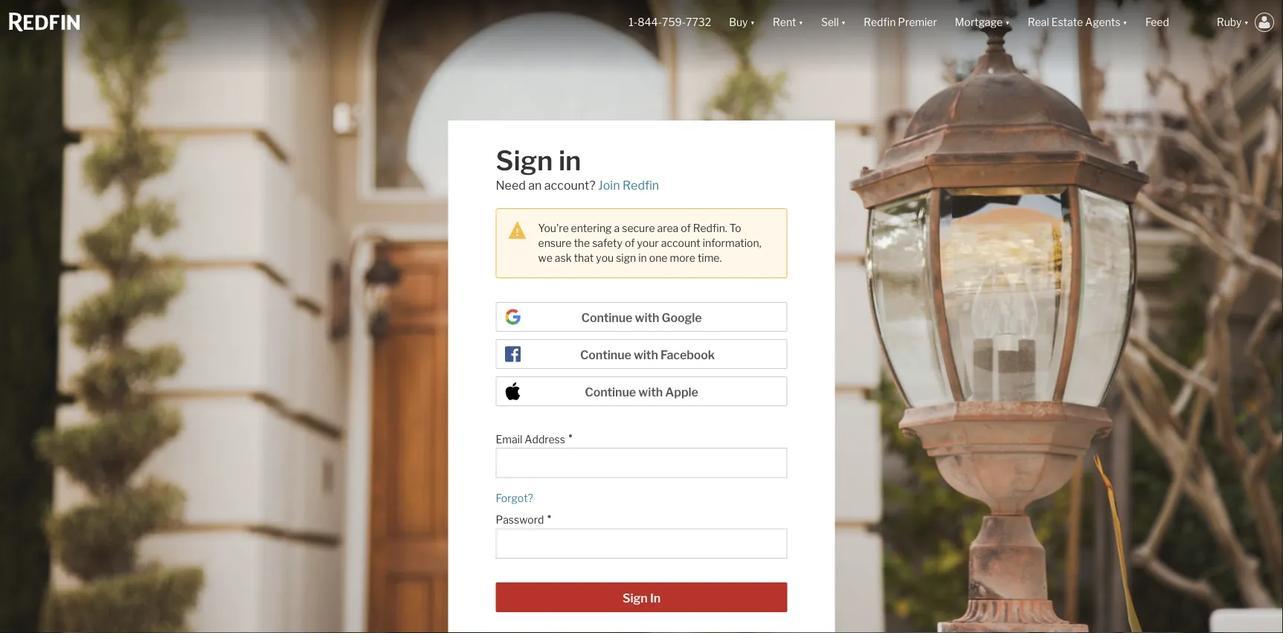 Task type: vqa. For each thing, say whether or not it's contained in the screenshot.
Redfin
yes



Task type: locate. For each thing, give the bounding box(es) containing it.
sign left 'in'
[[623, 591, 648, 605]]

join
[[598, 178, 620, 192]]

▾ right buy
[[750, 16, 755, 29]]

2 ▾ from the left
[[798, 16, 803, 29]]

account
[[661, 237, 700, 250]]

of up account
[[681, 222, 691, 235]]

agents
[[1085, 16, 1121, 29]]

continue
[[581, 310, 632, 325], [580, 347, 631, 362], [585, 385, 636, 399]]

mortgage ▾
[[955, 16, 1010, 29]]

▾ inside buy ▾ dropdown button
[[750, 16, 755, 29]]

feed button
[[1136, 0, 1208, 45]]

▾ for rent ▾
[[798, 16, 803, 29]]

redfin left premier
[[864, 16, 896, 29]]

0 horizontal spatial sign
[[496, 144, 553, 177]]

continue with facebook button
[[496, 339, 787, 369]]

you're entering a secure area of redfin. to ensure the safety of your account information, we ask that you sign in one more time.
[[538, 222, 761, 265]]

1 vertical spatial of
[[625, 237, 635, 250]]

to
[[730, 222, 741, 235]]

facebook
[[661, 347, 715, 362]]

1 horizontal spatial of
[[681, 222, 691, 235]]

2 vertical spatial continue
[[585, 385, 636, 399]]

3 ▾ from the left
[[841, 16, 846, 29]]

with up continue with apple "button"
[[634, 347, 658, 362]]

account?
[[544, 178, 596, 192]]

in left one
[[638, 252, 647, 265]]

▾
[[750, 16, 755, 29], [798, 16, 803, 29], [841, 16, 846, 29], [1005, 16, 1010, 29], [1123, 16, 1128, 29], [1244, 16, 1249, 29]]

redfin.
[[693, 222, 727, 235]]

premier
[[898, 16, 937, 29]]

▾ inside mortgage ▾ dropdown button
[[1005, 16, 1010, 29]]

redfin premier
[[864, 16, 937, 29]]

4 ▾ from the left
[[1005, 16, 1010, 29]]

rent ▾
[[773, 16, 803, 29]]

in up account?
[[559, 144, 581, 177]]

real
[[1028, 16, 1049, 29]]

2 vertical spatial with
[[638, 385, 663, 399]]

1 vertical spatial redfin
[[623, 178, 659, 192]]

1 vertical spatial continue
[[580, 347, 631, 362]]

with left 'google'
[[635, 310, 659, 325]]

apple
[[665, 385, 698, 399]]

with for google
[[635, 310, 659, 325]]

in inside you're entering a secure area of redfin. to ensure the safety of your account information, we ask that you sign in one more time.
[[638, 252, 647, 265]]

in
[[559, 144, 581, 177], [638, 252, 647, 265]]

continue down continue with facebook button
[[585, 385, 636, 399]]

5 ▾ from the left
[[1123, 16, 1128, 29]]

▾ right ruby
[[1244, 16, 1249, 29]]

▾ right 'agents'
[[1123, 16, 1128, 29]]

you're
[[538, 222, 569, 235]]

with left apple
[[638, 385, 663, 399]]

0 horizontal spatial redfin
[[623, 178, 659, 192]]

1 ▾ from the left
[[750, 16, 755, 29]]

0 vertical spatial with
[[635, 310, 659, 325]]

▾ inside real estate agents ▾ link
[[1123, 16, 1128, 29]]

0 vertical spatial sign
[[496, 144, 553, 177]]

sign up the an
[[496, 144, 553, 177]]

sign
[[496, 144, 553, 177], [623, 591, 648, 605]]

more
[[670, 252, 695, 265]]

0 vertical spatial in
[[559, 144, 581, 177]]

continue with apple button
[[496, 376, 787, 406]]

1 vertical spatial in
[[638, 252, 647, 265]]

ruby ▾
[[1217, 16, 1249, 29]]

▾ inside rent ▾ dropdown button
[[798, 16, 803, 29]]

continue for continue with facebook
[[580, 347, 631, 362]]

join redfin link
[[598, 178, 659, 192]]

0 horizontal spatial in
[[559, 144, 581, 177]]

one
[[649, 252, 668, 265]]

0 vertical spatial redfin
[[864, 16, 896, 29]]

a
[[614, 222, 620, 235]]

1 vertical spatial sign
[[623, 591, 648, 605]]

information,
[[703, 237, 761, 250]]

1-
[[629, 16, 638, 29]]

1 horizontal spatial in
[[638, 252, 647, 265]]

redfin premier button
[[855, 0, 946, 45]]

continue with google
[[581, 310, 702, 325]]

0 horizontal spatial of
[[625, 237, 635, 250]]

rent ▾ button
[[773, 0, 803, 45]]

▾ for mortgage ▾
[[1005, 16, 1010, 29]]

▾ for ruby ▾
[[1244, 16, 1249, 29]]

sign inside sign in need an account? join redfin
[[496, 144, 553, 177]]

▾ for sell ▾
[[841, 16, 846, 29]]

1 vertical spatial with
[[634, 347, 658, 362]]

sign in
[[623, 591, 661, 605]]

with inside "button"
[[638, 385, 663, 399]]

0 vertical spatial continue
[[581, 310, 632, 325]]

real estate agents ▾ link
[[1028, 0, 1128, 45]]

sign inside button
[[623, 591, 648, 605]]

continue up continue with apple "button"
[[580, 347, 631, 362]]

mortgage ▾ button
[[955, 0, 1010, 45]]

continue inside "button"
[[585, 385, 636, 399]]

google
[[662, 310, 702, 325]]

of up sign
[[625, 237, 635, 250]]

with
[[635, 310, 659, 325], [634, 347, 658, 362], [638, 385, 663, 399]]

feed
[[1145, 16, 1169, 29]]

redfin inside button
[[864, 16, 896, 29]]

1-844-759-7732 link
[[629, 16, 711, 29]]

▾ inside sell ▾ dropdown button
[[841, 16, 846, 29]]

forgot?
[[496, 492, 533, 505]]

▾ right the rent
[[798, 16, 803, 29]]

address
[[525, 433, 565, 446]]

of
[[681, 222, 691, 235], [625, 237, 635, 250]]

need
[[496, 178, 526, 192]]

estate
[[1051, 16, 1083, 29]]

sign
[[616, 252, 636, 265]]

your
[[637, 237, 659, 250]]

email address
[[496, 433, 565, 446]]

▾ right mortgage
[[1005, 16, 1010, 29]]

redfin
[[864, 16, 896, 29], [623, 178, 659, 192]]

ruby
[[1217, 16, 1242, 29]]

continue up continue with facebook button
[[581, 310, 632, 325]]

1 horizontal spatial redfin
[[864, 16, 896, 29]]

1 horizontal spatial sign
[[623, 591, 648, 605]]

that
[[574, 252, 594, 265]]

we
[[538, 252, 553, 265]]

6 ▾ from the left
[[1244, 16, 1249, 29]]

buy ▾ button
[[729, 0, 755, 45]]

sell ▾ button
[[812, 0, 855, 45]]

continue with facebook
[[580, 347, 715, 362]]

redfin right join
[[623, 178, 659, 192]]

▾ right the 'sell'
[[841, 16, 846, 29]]



Task type: describe. For each thing, give the bounding box(es) containing it.
safety
[[592, 237, 623, 250]]

secure
[[622, 222, 655, 235]]

ensure
[[538, 237, 572, 250]]

in
[[650, 591, 661, 605]]

continue with apple
[[585, 385, 698, 399]]

sell ▾
[[821, 16, 846, 29]]

password
[[496, 514, 544, 526]]

continue for continue with google
[[581, 310, 632, 325]]

sign for in
[[623, 591, 648, 605]]

rent
[[773, 16, 796, 29]]

forgot? button
[[496, 492, 533, 505]]

email address. required field. element
[[496, 426, 780, 448]]

sign for in
[[496, 144, 553, 177]]

real estate agents ▾ button
[[1019, 0, 1136, 45]]

rent ▾ button
[[764, 0, 812, 45]]

email
[[496, 433, 522, 446]]

mortgage
[[955, 16, 1003, 29]]

time.
[[698, 252, 722, 265]]

ask
[[555, 252, 572, 265]]

7732
[[686, 16, 711, 29]]

buy ▾ button
[[720, 0, 764, 45]]

in inside sign in need an account? join redfin
[[559, 144, 581, 177]]

1-844-759-7732
[[629, 16, 711, 29]]

sell ▾ button
[[821, 0, 846, 45]]

with for facebook
[[634, 347, 658, 362]]

buy
[[729, 16, 748, 29]]

buy ▾
[[729, 16, 755, 29]]

you
[[596, 252, 614, 265]]

759-
[[662, 16, 686, 29]]

you're entering a secure area of redfin. to ensure the safety of your account information, we ask that you sign in one more time. section
[[496, 208, 787, 278]]

continue for continue with apple
[[585, 385, 636, 399]]

entering
[[571, 222, 612, 235]]

with for apple
[[638, 385, 663, 399]]

redfin inside sign in need an account? join redfin
[[623, 178, 659, 192]]

844-
[[638, 16, 662, 29]]

mortgage ▾ button
[[946, 0, 1019, 45]]

an
[[528, 178, 542, 192]]

area
[[657, 222, 679, 235]]

sign in button
[[496, 583, 787, 612]]

the
[[574, 237, 590, 250]]

continue with google button
[[496, 302, 787, 332]]

0 vertical spatial of
[[681, 222, 691, 235]]

sell
[[821, 16, 839, 29]]

▾ for buy ▾
[[750, 16, 755, 29]]

sign in need an account? join redfin
[[496, 144, 659, 192]]

password. required field. element
[[496, 506, 780, 529]]

real estate agents ▾
[[1028, 16, 1128, 29]]



